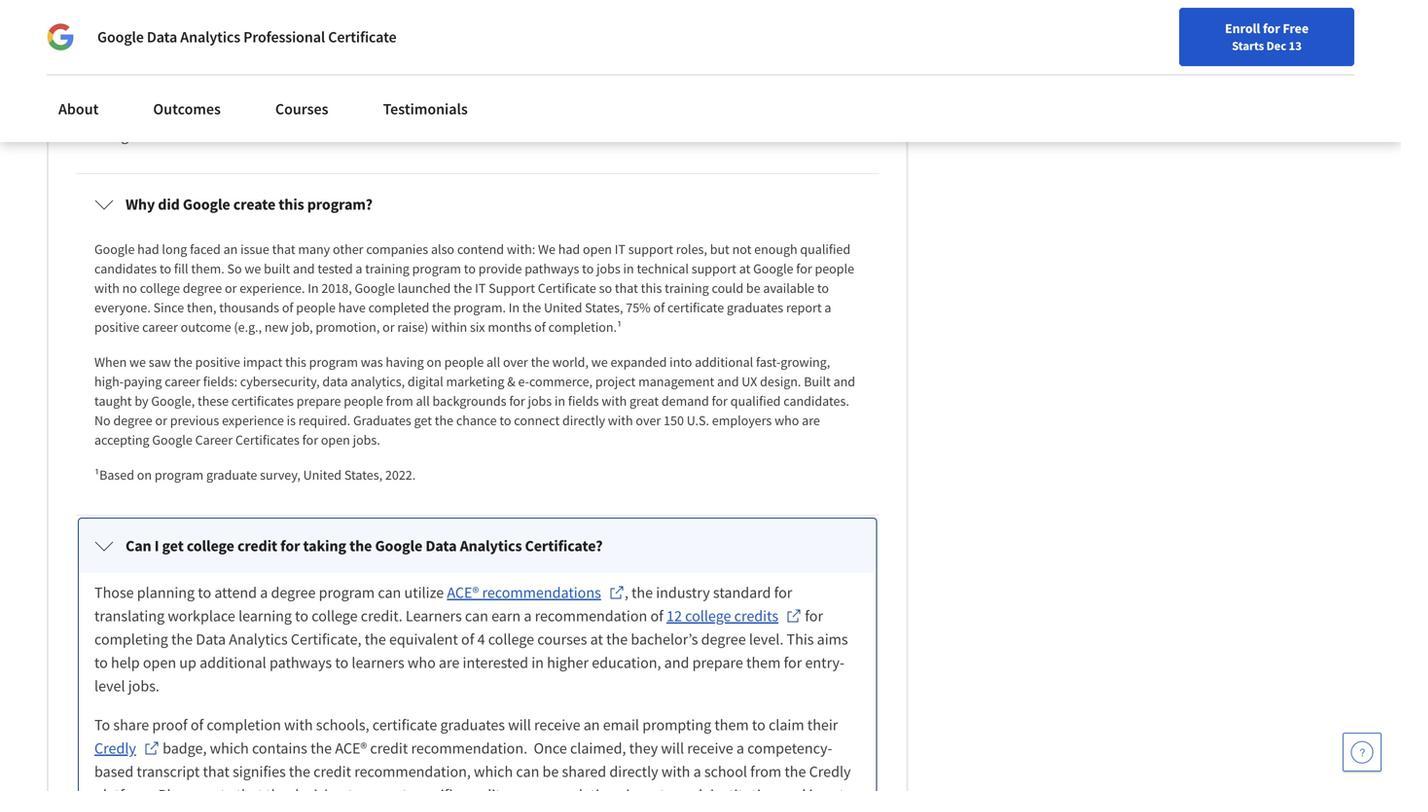 Task type: describe. For each thing, give the bounding box(es) containing it.
those
[[94, 583, 134, 602]]

0 horizontal spatial graduates
[[440, 715, 505, 735]]

with:
[[507, 240, 535, 258]]

program inside when we saw the positive impact this program was having on people all over the world, we expanded into additional fast-growing, high-paying career fields: cybersecurity, data analytics, digital marketing & e-commerce, project management and ux design. built and taught by google, these certificates prepare people from all backgrounds for jobs in fields with great demand for qualified candidates. no degree or previous experience is required. graduates get the chance to connect directly with over 150 u.s. employers who are accepting google career certificates for open jobs.
[[309, 353, 358, 371]]

completed inside google had long faced an issue that many other companies also contend with: we had open it support roles, but not enough qualified candidates to fill them. so we built and tested a training program to provide pathways to jobs in technical support at google for people with no college degree or experience. in 2018, google launched the it support certificate so that this training could be available to everyone. since then, thousands of people have completed the program. in the united states, 75% of certificate graduates report a positive career outcome (e.g., new job, promotion, or raise) within six months of completion.¹
[[368, 299, 429, 316]]

to up workplace at the bottom left of the page
[[198, 583, 211, 602]]

u.s. inside in addition to expert-led training and hands-on projects designed to prepare you for a job, you'll get access to , mock interviews and resume building workshops, career coaching sessions and more. you'll also be able to connect with over 150 u.s. employers who are searching for candidates who have completed a google career certificate.
[[375, 102, 401, 122]]

google inside when we saw the positive impact this program was having on people all over the world, we expanded into additional fast-growing, high-paying career fields: cybersecurity, data analytics, digital marketing & e-commerce, project management and ux design. built and taught by google, these certificates prepare people from all backgrounds for jobs in fields with great demand for qualified candidates. no degree or previous experience is required. graduates get the chance to connect directly with over 150 u.s. employers who are accepting google career certificates for open jobs.
[[152, 431, 192, 448]]

can i get college credit for taking the google data analytics certificate?
[[126, 536, 603, 556]]

positive inside when we saw the positive impact this program was having on people all over the world, we expanded into additional fast-growing, high-paying career fields: cybersecurity, data analytics, digital marketing & e-commerce, project management and ux design. built and taught by google, these certificates prepare people from all backgrounds for jobs in fields with great demand for qualified candidates. no degree or previous experience is required. graduates get the chance to connect directly with over 150 u.s. employers who are accepting google career certificates for open jobs.
[[195, 353, 240, 371]]

more.
[[806, 79, 844, 98]]

with inside in addition to expert-led training and hands-on projects designed to prepare you for a job, you'll get access to , mock interviews and resume building workshops, career coaching sessions and more. you'll also be able to connect with over 150 u.s. employers who are searching for candidates who have completed a google career certificate.
[[285, 102, 314, 122]]

digital
[[408, 373, 443, 390]]

google up addition
[[97, 27, 144, 47]]

(e.g.,
[[234, 318, 262, 336]]

1 horizontal spatial that
[[615, 279, 638, 297]]

and right built
[[833, 373, 855, 390]]

0 vertical spatial data
[[147, 27, 177, 47]]

you
[[590, 55, 614, 75]]

addition
[[110, 55, 165, 75]]

education,
[[592, 653, 661, 672]]

ace®️
[[447, 583, 479, 602]]

1 vertical spatial it
[[475, 279, 486, 297]]

at inside google had long faced an issue that many other companies also contend with: we had open it support roles, but not enough qualified candidates to fill them. so we built and tested a training program to provide pathways to jobs in technical support at google for people with no college degree or experience. in 2018, google launched the it support certificate so that this training could be available to everyone. since then, thousands of people have completed the program. in the united states, 75% of certificate graduates report a positive career outcome (e.g., new job, promotion, or raise) within six months of completion.¹
[[739, 260, 750, 277]]

opens in a new tab image for 12 college credits
[[786, 608, 802, 624]]

the up the learners
[[365, 629, 386, 649]]

to right access
[[785, 55, 799, 75]]

1 horizontal spatial training
[[365, 260, 410, 277]]

certificate,
[[291, 629, 362, 649]]

prompting
[[642, 715, 711, 735]]

google right 2018,
[[355, 279, 395, 297]]

resume
[[427, 79, 476, 98]]

college inside dropdown button
[[187, 536, 234, 556]]

show notifications image
[[1175, 24, 1198, 48]]

email
[[603, 715, 639, 735]]

program inside google had long faced an issue that many other companies also contend with: we had open it support roles, but not enough qualified candidates to fill them. so we built and tested a training program to provide pathways to jobs in technical support at google for people with no college degree or experience. in 2018, google launched the it support certificate so that this training could be available to everyone. since then, thousands of people have completed the program. in the united states, 75% of certificate graduates report a positive career outcome (e.g., new job, promotion, or raise) within six months of completion.¹
[[412, 260, 461, 277]]

then,
[[187, 299, 216, 316]]

a down 'more.'
[[831, 102, 839, 122]]

and left 'more.'
[[778, 79, 803, 98]]

and up mock
[[308, 55, 333, 75]]

starts
[[1232, 38, 1264, 54]]

aims
[[817, 629, 848, 649]]

expert-
[[185, 55, 231, 75]]

mock
[[289, 79, 326, 98]]

u.s. inside when we saw the positive impact this program was having on people all over the world, we expanded into additional fast-growing, high-paying career fields: cybersecurity, data analytics, digital marketing & e-commerce, project management and ux design. built and taught by google, these certificates prepare people from all backgrounds for jobs in fields with great demand for qualified candidates. no degree or previous experience is required. graduates get the chance to connect directly with over 150 u.s. employers who are accepting google career certificates for open jobs.
[[687, 412, 709, 429]]

the down support
[[522, 299, 541, 316]]

graduate
[[206, 466, 257, 484]]

this
[[787, 629, 814, 649]]

world,
[[552, 353, 589, 371]]

a right you
[[639, 55, 646, 75]]

completion
[[207, 715, 281, 735]]

0 vertical spatial certificate
[[328, 27, 397, 47]]

paying
[[124, 373, 162, 390]]

to left the claim
[[752, 715, 766, 735]]

0 horizontal spatial on
[[137, 466, 152, 484]]

a right report
[[825, 299, 831, 316]]

to up completion.¹
[[582, 260, 594, 277]]

75%
[[626, 299, 651, 316]]

courses link
[[264, 88, 340, 130]]

to down certificate,
[[335, 653, 349, 672]]

the up 'program.'
[[454, 279, 472, 297]]

the inside dropdown button
[[349, 536, 372, 556]]

analytics inside dropdown button
[[460, 536, 522, 556]]

up
[[179, 653, 196, 672]]

fast-
[[756, 353, 781, 371]]

dec
[[1267, 38, 1286, 54]]

high-
[[94, 373, 124, 390]]

0 vertical spatial can
[[378, 583, 401, 602]]

who down "building"
[[476, 102, 504, 122]]

the right saw
[[174, 353, 192, 371]]

0 vertical spatial analytics
[[180, 27, 240, 47]]

expanded
[[611, 353, 667, 371]]

so
[[227, 260, 242, 277]]

companies
[[366, 240, 428, 258]]

pathways inside for completing the data analytics certificate, the equivalent of 4 college courses at the bachelor's degree level. this aims to help open up additional pathways to learners who are interested in higher education, and prepare them for entry- level jobs.
[[269, 653, 332, 672]]

in inside for completing the data analytics certificate, the equivalent of 4 college courses at the bachelor's degree level. this aims to help open up additional pathways to learners who are interested in higher education, and prepare them for entry- level jobs.
[[532, 653, 544, 672]]

having
[[386, 353, 424, 371]]

chance
[[456, 412, 497, 429]]

0 vertical spatial it
[[615, 240, 626, 258]]

create
[[233, 195, 276, 214]]

credit.
[[361, 606, 403, 626]]

google inside dropdown button
[[375, 536, 423, 556]]

to up "building"
[[519, 55, 533, 75]]

enroll
[[1225, 19, 1260, 37]]

commerce,
[[529, 373, 593, 390]]

google down enough
[[753, 260, 793, 277]]

testimonials
[[383, 99, 468, 119]]

job, inside in addition to expert-led training and hands-on projects designed to prepare you for a job, you'll get access to , mock interviews and resume building workshops, career coaching sessions and more. you'll also be able to connect with over 150 u.s. employers who are searching for candidates who have completed a google career certificate.
[[649, 55, 674, 75]]

interviews
[[329, 79, 396, 98]]

who inside for completing the data analytics certificate, the equivalent of 4 college courses at the bachelor's degree level. this aims to help open up additional pathways to learners who are interested in higher education, and prepare them for entry- level jobs.
[[408, 653, 436, 672]]

program?
[[307, 195, 373, 214]]

people up report
[[815, 260, 854, 277]]

to up report
[[817, 279, 829, 297]]

of right months
[[534, 318, 546, 336]]

help
[[111, 653, 140, 672]]

access
[[740, 55, 782, 75]]

courses
[[275, 99, 328, 119]]

the up the up
[[171, 629, 193, 649]]

the up within
[[432, 299, 451, 316]]

the down 'backgrounds'
[[435, 412, 453, 429]]

in inside in addition to expert-led training and hands-on projects designed to prepare you for a job, you'll get access to , mock interviews and resume building workshops, career coaching sessions and more. you'll also be able to connect with over 150 u.s. employers who are searching for candidates who have completed a google career certificate.
[[94, 55, 107, 75]]

¹based on program graduate survey, united states, 2022.
[[94, 466, 416, 484]]

jobs inside when we saw the positive impact this program was having on people all over the world, we expanded into additional fast-growing, high-paying career fields: cybersecurity, data analytics, digital marketing & e-commerce, project management and ux design. built and taught by google, these certificates prepare people from all backgrounds for jobs in fields with great demand for qualified candidates. no degree or previous experience is required. graduates get the chance to connect directly with over 150 u.s. employers who are accepting google career certificates for open jobs.
[[528, 392, 552, 410]]

who inside when we saw the positive impact this program was having on people all over the world, we expanded into additional fast-growing, high-paying career fields: cybersecurity, data analytics, digital marketing & e-commerce, project management and ux design. built and taught by google, these certificates prepare people from all backgrounds for jobs in fields with great demand for qualified candidates. no degree or previous experience is required. graduates get the chance to connect directly with over 150 u.s. employers who are accepting google career certificates for open jobs.
[[775, 412, 799, 429]]

, inside in addition to expert-led training and hands-on projects designed to prepare you for a job, you'll get access to , mock interviews and resume building workshops, career coaching sessions and more. you'll also be able to connect with over 150 u.s. employers who are searching for candidates who have completed a google career certificate.
[[282, 79, 286, 98]]

open inside for completing the data analytics certificate, the equivalent of 4 college courses at the bachelor's degree level. this aims to help open up additional pathways to learners who are interested in higher education, and prepare them for entry- level jobs.
[[143, 653, 176, 672]]

about
[[58, 99, 99, 119]]

technical
[[637, 260, 689, 277]]

google,
[[151, 392, 195, 410]]

is
[[287, 412, 296, 429]]

graduates
[[353, 412, 411, 429]]

industry
[[656, 583, 710, 602]]

schools,
[[316, 715, 369, 735]]

analytics inside for completing the data analytics certificate, the equivalent of 4 college courses at the bachelor's degree level. this aims to help open up additional pathways to learners who are interested in higher education, and prepare them for entry- level jobs.
[[229, 629, 288, 649]]

to left 'help'
[[94, 653, 108, 672]]

1 vertical spatial certificate
[[372, 715, 437, 735]]

certificate inside google had long faced an issue that many other companies also contend with: we had open it support roles, but not enough qualified candidates to fill them. so we built and tested a training program to provide pathways to jobs in technical support at google for people with no college degree or experience. in 2018, google launched the it support certificate so that this training could be available to everyone. since then, thousands of people have completed the program. in the united states, 75% of certificate graduates report a positive career outcome (e.g., new job, promotion, or raise) within six months of completion.¹
[[538, 279, 596, 297]]

people up marketing
[[444, 353, 484, 371]]

for inside the , the industry standard for translating workplace learning to college credit. learners can earn a recommendation of
[[774, 583, 792, 602]]

e-
[[518, 373, 529, 390]]

are inside for completing the data analytics certificate, the equivalent of 4 college courses at the bachelor's degree level. this aims to help open up additional pathways to learners who are interested in higher education, and prepare them for entry- level jobs.
[[439, 653, 460, 672]]

employers inside in addition to expert-led training and hands-on projects designed to prepare you for a job, you'll get access to , mock interviews and resume building workshops, career coaching sessions and more. you'll also be able to connect with over 150 u.s. employers who are searching for candidates who have completed a google career certificate.
[[404, 102, 473, 122]]

get inside in addition to expert-led training and hands-on projects designed to prepare you for a job, you'll get access to , mock interviews and resume building workshops, career coaching sessions and more. you'll also be able to connect with over 150 u.s. employers who are searching for candidates who have completed a google career certificate.
[[716, 55, 737, 75]]

have inside in addition to expert-led training and hands-on projects designed to prepare you for a job, you'll get access to , mock interviews and resume building workshops, career coaching sessions and more. you'll also be able to connect with over 150 u.s. employers who are searching for candidates who have completed a google career certificate.
[[724, 102, 755, 122]]

of right 75%
[[653, 299, 665, 316]]

free
[[1283, 19, 1309, 37]]

could
[[712, 279, 744, 297]]

entry-
[[805, 653, 845, 672]]

with inside google had long faced an issue that many other companies also contend with: we had open it support roles, but not enough qualified candidates to fill them. so we built and tested a training program to provide pathways to jobs in technical support at google for people with no college degree or experience. in 2018, google launched the it support certificate so that this training could be available to everyone. since then, thousands of people have completed the program. in the united states, 75% of certificate graduates report a positive career outcome (e.g., new job, promotion, or raise) within six months of completion.¹
[[94, 279, 120, 297]]

can inside the , the industry standard for translating workplace learning to college credit. learners can earn a recommendation of
[[465, 606, 488, 626]]

jobs inside google had long faced an issue that many other companies also contend with: we had open it support roles, but not enough qualified candidates to fill them. so we built and tested a training program to provide pathways to jobs in technical support at google for people with no college degree or experience. in 2018, google launched the it support certificate so that this training could be available to everyone. since then, thousands of people have completed the program. in the united states, 75% of certificate graduates report a positive career outcome (e.g., new job, promotion, or raise) within six months of completion.¹
[[597, 260, 621, 277]]

and up testimonials
[[399, 79, 424, 98]]

saw
[[149, 353, 171, 371]]

ux
[[742, 373, 757, 390]]

workshops,
[[536, 79, 611, 98]]

demand
[[662, 392, 709, 410]]

by
[[135, 392, 148, 410]]

jobs. inside for completing the data analytics certificate, the equivalent of 4 college courses at the bachelor's degree level. this aims to help open up additional pathways to learners who are interested in higher education, and prepare them for entry- level jobs.
[[128, 676, 159, 696]]

completed inside in addition to expert-led training and hands-on projects designed to prepare you for a job, you'll get access to , mock interviews and resume building workshops, career coaching sessions and more. you'll also be able to connect with over 150 u.s. employers who are searching for candidates who have completed a google career certificate.
[[758, 102, 828, 122]]

of up new
[[282, 299, 293, 316]]

0 vertical spatial or
[[225, 279, 237, 297]]

google image
[[47, 23, 74, 51]]

for down this
[[784, 653, 802, 672]]

survey,
[[260, 466, 301, 484]]

credit
[[237, 536, 277, 556]]

2 horizontal spatial over
[[636, 412, 661, 429]]

a up "learning"
[[260, 583, 268, 602]]

backgrounds
[[432, 392, 506, 410]]

at inside for completing the data analytics certificate, the equivalent of 4 college courses at the bachelor's degree level. this aims to help open up additional pathways to learners who are interested in higher education, and prepare them for entry- level jobs.
[[590, 629, 603, 649]]

learners
[[352, 653, 404, 672]]

program up the credit.
[[319, 583, 375, 602]]

degree up "learning"
[[271, 583, 316, 602]]

the up commerce, at the left top
[[531, 353, 550, 371]]

for right you
[[617, 55, 635, 75]]

employers inside when we saw the positive impact this program was having on people all over the world, we expanded into additional fast-growing, high-paying career fields: cybersecurity, data analytics, digital marketing & e-commerce, project management and ux design. built and taught by google, these certificates prepare people from all backgrounds for jobs in fields with great demand for qualified candidates. no degree or previous experience is required. graduates get the chance to connect directly with over 150 u.s. employers who are accepting google career certificates for open jobs.
[[712, 412, 772, 429]]

in inside when we saw the positive impact this program was having on people all over the world, we expanded into additional fast-growing, high-paying career fields: cybersecurity, data analytics, digital marketing & e-commerce, project management and ux design. built and taught by google, these certificates prepare people from all backgrounds for jobs in fields with great demand for qualified candidates. no degree or previous experience is required. graduates get the chance to connect directly with over 150 u.s. employers who are accepting google career certificates for open jobs.
[[555, 392, 565, 410]]

pathways inside google had long faced an issue that many other companies also contend with: we had open it support roles, but not enough qualified candidates to fill them. so we built and tested a training program to provide pathways to jobs in technical support at google for people with no college degree or experience. in 2018, google launched the it support certificate so that this training could be available to everyone. since then, thousands of people have completed the program. in the united states, 75% of certificate graduates report a positive career outcome (e.g., new job, promotion, or raise) within six months of completion.¹
[[525, 260, 579, 277]]

certificate inside google had long faced an issue that many other companies also contend with: we had open it support roles, but not enough qualified candidates to fill them. so we built and tested a training program to provide pathways to jobs in technical support at google for people with no college degree or experience. in 2018, google launched the it support certificate so that this training could be available to everyone. since then, thousands of people have completed the program. in the united states, 75% of certificate graduates report a positive career outcome (e.g., new job, promotion, or raise) within six months of completion.¹
[[667, 299, 724, 316]]

1 horizontal spatial all
[[486, 353, 500, 371]]

opens in a new tab image for credly
[[144, 740, 159, 756]]

the up education,
[[606, 629, 628, 649]]

&
[[507, 373, 515, 390]]

degree inside for completing the data analytics certificate, the equivalent of 4 college courses at the bachelor's degree level. this aims to help open up additional pathways to learners who are interested in higher education, and prepare them for entry- level jobs.
[[701, 629, 746, 649]]

previous
[[170, 412, 219, 429]]

with down 'great'
[[608, 412, 633, 429]]

12
[[667, 606, 682, 626]]

and left ux
[[717, 373, 739, 390]]

google inside dropdown button
[[183, 195, 230, 214]]

receive
[[534, 715, 580, 735]]

was
[[361, 353, 383, 371]]

with down project
[[602, 392, 627, 410]]

prepare inside when we saw the positive impact this program was having on people all over the world, we expanded into additional fast-growing, high-paying career fields: cybersecurity, data analytics, digital marketing & e-commerce, project management and ux design. built and taught by google, these certificates prepare people from all backgrounds for jobs in fields with great demand for qualified candidates. no degree or previous experience is required. graduates get the chance to connect directly with over 150 u.s. employers who are accepting google career certificates for open jobs.
[[297, 392, 341, 410]]

additional inside when we saw the positive impact this program was having on people all over the world, we expanded into additional fast-growing, high-paying career fields: cybersecurity, data analytics, digital marketing & e-commerce, project management and ux design. built and taught by google, these certificates prepare people from all backgrounds for jobs in fields with great demand for qualified candidates. no degree or previous experience is required. graduates get the chance to connect directly with over 150 u.s. employers who are accepting google career certificates for open jobs.
[[695, 353, 753, 371]]

those planning to attend a degree program can utilize
[[94, 583, 447, 602]]

of inside for completing the data analytics certificate, the equivalent of 4 college courses at the bachelor's degree level. this aims to help open up additional pathways to learners who are interested in higher education, and prepare them for entry- level jobs.
[[461, 629, 474, 649]]

with left schools,
[[284, 715, 313, 735]]

are inside in addition to expert-led training and hands-on projects designed to prepare you for a job, you'll get access to , mock interviews and resume building workshops, career coaching sessions and more. you'll also be able to connect with over 150 u.s. employers who are searching for candidates who have completed a google career certificate.
[[507, 102, 528, 122]]

marketing
[[446, 373, 504, 390]]

to left expert-
[[168, 55, 182, 75]]

help center image
[[1351, 740, 1374, 764]]

1 vertical spatial states,
[[344, 466, 382, 484]]

12 college credits link
[[667, 604, 802, 628]]

2 horizontal spatial in
[[509, 299, 520, 316]]

for down &
[[509, 392, 525, 410]]

promotion,
[[316, 318, 380, 336]]

ace®️ recommendations
[[447, 583, 601, 602]]

earn
[[491, 606, 521, 626]]

0 vertical spatial that
[[272, 240, 295, 258]]

people down 2018,
[[296, 299, 336, 316]]

to down contend
[[464, 260, 476, 277]]

this inside dropdown button
[[279, 195, 304, 214]]

from
[[386, 392, 413, 410]]

open inside when we saw the positive impact this program was having on people all over the world, we expanded into additional fast-growing, high-paying career fields: cybersecurity, data analytics, digital marketing & e-commerce, project management and ux design. built and taught by google, these certificates prepare people from all backgrounds for jobs in fields with great demand for qualified candidates. no degree or previous experience is required. graduates get the chance to connect directly with over 150 u.s. employers who are accepting google career certificates for open jobs.
[[321, 431, 350, 448]]

to inside the , the industry standard for translating workplace learning to college credit. learners can earn a recommendation of
[[295, 606, 308, 626]]

google up no at top left
[[94, 240, 135, 258]]

1 vertical spatial an
[[584, 715, 600, 735]]

0 horizontal spatial all
[[416, 392, 430, 410]]

for right "demand"
[[712, 392, 728, 410]]

completion.¹
[[548, 318, 622, 336]]

attend
[[214, 583, 257, 602]]

taking
[[303, 536, 346, 556]]

cybersecurity,
[[240, 373, 320, 390]]

workplace
[[168, 606, 235, 626]]

did
[[158, 195, 180, 214]]



Task type: vqa. For each thing, say whether or not it's contained in the screenshot.
bottom additional
yes



Task type: locate. For each thing, give the bounding box(es) containing it.
1 vertical spatial open
[[321, 431, 350, 448]]

states, inside google had long faced an issue that many other companies also contend with: we had open it support roles, but not enough qualified candidates to fill them. so we built and tested a training program to provide pathways to jobs in technical support at google for people with no college degree or experience. in 2018, google launched the it support certificate so that this training could be available to everyone. since then, thousands of people have completed the program. in the united states, 75% of certificate graduates report a positive career outcome (e.g., new job, promotion, or raise) within six months of completion.¹
[[585, 299, 623, 316]]

0 vertical spatial qualified
[[800, 240, 851, 258]]

be inside google had long faced an issue that many other companies also contend with: we had open it support roles, but not enough qualified candidates to fill them. so we built and tested a training program to provide pathways to jobs in technical support at google for people with no college degree or experience. in 2018, google launched the it support certificate so that this training could be available to everyone. since then, thousands of people have completed the program. in the united states, 75% of certificate graduates report a positive career outcome (e.g., new job, promotion, or raise) within six months of completion.¹
[[746, 279, 761, 297]]

on inside when we saw the positive impact this program was having on people all over the world, we expanded into additional fast-growing, high-paying career fields: cybersecurity, data analytics, digital marketing & e-commerce, project management and ux design. built and taught by google, these certificates prepare people from all backgrounds for jobs in fields with great demand for qualified candidates. no degree or previous experience is required. graduates get the chance to connect directly with over 150 u.s. employers who are accepting google career certificates for open jobs.
[[427, 353, 442, 371]]

can
[[126, 536, 151, 556]]

0 horizontal spatial jobs
[[528, 392, 552, 410]]

program.
[[454, 299, 506, 316]]

it up 'program.'
[[475, 279, 486, 297]]

1 horizontal spatial opens in a new tab image
[[786, 608, 802, 624]]

a right the earn
[[524, 606, 532, 626]]

1 horizontal spatial at
[[739, 260, 750, 277]]

courses
[[537, 629, 587, 649]]

training inside in addition to expert-led training and hands-on projects designed to prepare you for a job, you'll get access to , mock interviews and resume building workshops, career coaching sessions and more. you'll also be able to connect with over 150 u.s. employers who are searching for candidates who have completed a google career certificate.
[[254, 55, 305, 75]]

and inside google had long faced an issue that many other companies also contend with: we had open it support roles, but not enough qualified candidates to fill them. so we built and tested a training program to provide pathways to jobs in technical support at google for people with no college degree or experience. in 2018, google launched the it support certificate so that this training could be available to everyone. since then, thousands of people have completed the program. in the united states, 75% of certificate graduates report a positive career outcome (e.g., new job, promotion, or raise) within six months of completion.¹
[[293, 260, 315, 277]]

2 horizontal spatial on
[[427, 353, 442, 371]]

united
[[544, 299, 582, 316], [303, 466, 342, 484]]

support up technical
[[628, 240, 673, 258]]

0 vertical spatial support
[[628, 240, 673, 258]]

opens in a new tab image inside credly link
[[144, 740, 159, 756]]

0 vertical spatial positive
[[94, 318, 139, 336]]

college up since
[[140, 279, 180, 297]]

150 down "demand"
[[664, 412, 684, 429]]

1 horizontal spatial can
[[465, 606, 488, 626]]

training
[[254, 55, 305, 75], [365, 260, 410, 277], [665, 279, 709, 297]]

states, left 2022.
[[344, 466, 382, 484]]

analytics up ace®️
[[460, 536, 522, 556]]

who down candidates.
[[775, 412, 799, 429]]

degree inside google had long faced an issue that many other companies also contend with: we had open it support roles, but not enough qualified candidates to fill them. so we built and tested a training program to provide pathways to jobs in technical support at google for people with no college degree or experience. in 2018, google launched the it support certificate so that this training could be available to everyone. since then, thousands of people have completed the program. in the united states, 75% of certificate graduates report a positive career outcome (e.g., new job, promotion, or raise) within six months of completion.¹
[[183, 279, 222, 297]]

open down required.
[[321, 431, 350, 448]]

google right 'did'
[[183, 195, 230, 214]]

on inside in addition to expert-led training and hands-on projects designed to prepare you for a job, you'll get access to , mock interviews and resume building workshops, career coaching sessions and more. you'll also be able to connect with over 150 u.s. employers who are searching for candidates who have completed a google career certificate.
[[381, 55, 398, 75]]

degree
[[183, 279, 222, 297], [113, 412, 152, 429], [271, 583, 316, 602], [701, 629, 746, 649]]

0 vertical spatial have
[[724, 102, 755, 122]]

candidates inside google had long faced an issue that many other companies also contend with: we had open it support roles, but not enough qualified candidates to fill them. so we built and tested a training program to provide pathways to jobs in technical support at google for people with no college degree or experience. in 2018, google launched the it support certificate so that this training could be available to everyone. since then, thousands of people have completed the program. in the united states, 75% of certificate graduates report a positive career outcome (e.g., new job, promotion, or raise) within six months of completion.¹
[[94, 260, 157, 277]]

1 horizontal spatial positive
[[195, 353, 240, 371]]

recommendation
[[535, 606, 647, 626]]

2 vertical spatial open
[[143, 653, 176, 672]]

to
[[94, 715, 110, 735]]

this right create
[[279, 195, 304, 214]]

career inside google had long faced an issue that many other companies also contend with: we had open it support roles, but not enough qualified candidates to fill them. so we built and tested a training program to provide pathways to jobs in technical support at google for people with no college degree or experience. in 2018, google launched the it support certificate so that this training could be available to everyone. since then, thousands of people have completed the program. in the united states, 75% of certificate graduates report a positive career outcome (e.g., new job, promotion, or raise) within six months of completion.¹
[[142, 318, 178, 336]]

1 vertical spatial employers
[[712, 412, 772, 429]]

1 vertical spatial data
[[426, 536, 457, 556]]

thousands
[[219, 299, 279, 316]]

0 horizontal spatial united
[[303, 466, 342, 484]]

0 horizontal spatial certificate
[[328, 27, 397, 47]]

1 vertical spatial also
[[431, 240, 454, 258]]

150 inside in addition to expert-led training and hands-on projects designed to prepare you for a job, you'll get access to , mock interviews and resume building workshops, career coaching sessions and more. you'll also be able to connect with over 150 u.s. employers who are searching for candidates who have completed a google career certificate.
[[349, 102, 372, 122]]

coaching
[[658, 79, 717, 98]]

this inside when we saw the positive impact this program was having on people all over the world, we expanded into additional fast-growing, high-paying career fields: cybersecurity, data analytics, digital marketing & e-commerce, project management and ux design. built and taught by google, these certificates prepare people from all backgrounds for jobs in fields with great demand for qualified candidates. no degree or previous experience is required. graduates get the chance to connect directly with over 150 u.s. employers who are accepting google career certificates for open jobs.
[[285, 353, 306, 371]]

1 horizontal spatial job,
[[649, 55, 674, 75]]

1 horizontal spatial jobs.
[[353, 431, 380, 448]]

career down the previous
[[195, 431, 233, 448]]

2 vertical spatial over
[[636, 412, 661, 429]]

hands-
[[336, 55, 381, 75]]

0 vertical spatial an
[[223, 240, 238, 258]]

why did google create this program?
[[126, 195, 373, 214]]

training down technical
[[665, 279, 709, 297]]

we up paying at the left of the page
[[129, 353, 146, 371]]

to left fill
[[160, 260, 171, 277]]

data up addition
[[147, 27, 177, 47]]

degree inside when we saw the positive impact this program was having on people all over the world, we expanded into additional fast-growing, high-paying career fields: cybersecurity, data analytics, digital marketing & e-commerce, project management and ux design. built and taught by google, these certificates prepare people from all backgrounds for jobs in fields with great demand for qualified candidates. no degree or previous experience is required. graduates get the chance to connect directly with over 150 u.s. employers who are accepting google career certificates for open jobs.
[[113, 412, 152, 429]]

1 vertical spatial graduates
[[440, 715, 505, 735]]

0 vertical spatial all
[[486, 353, 500, 371]]

credly
[[94, 738, 136, 758]]

these
[[198, 392, 229, 410]]

it left "roles,"
[[615, 240, 626, 258]]

also inside google had long faced an issue that many other companies also contend with: we had open it support roles, but not enough qualified candidates to fill them. so we built and tested a training program to provide pathways to jobs in technical support at google for people with no college degree or experience. in 2018, google launched the it support certificate so that this training could be available to everyone. since then, thousands of people have completed the program. in the united states, 75% of certificate graduates report a positive career outcome (e.g., new job, promotion, or raise) within six months of completion.¹
[[431, 240, 454, 258]]

to inside when we saw the positive impact this program was having on people all over the world, we expanded into additional fast-growing, high-paying career fields: cybersecurity, data analytics, digital marketing & e-commerce, project management and ux design. built and taught by google, these certificates prepare people from all backgrounds for jobs in fields with great demand for qualified candidates. no degree or previous experience is required. graduates get the chance to connect directly with over 150 u.s. employers who are accepting google career certificates for open jobs.
[[500, 412, 511, 429]]

professional
[[243, 27, 325, 47]]

ace®️ recommendations link
[[447, 581, 625, 604]]

1 horizontal spatial career
[[195, 431, 233, 448]]

them inside for completing the data analytics certificate, the equivalent of 4 college courses at the bachelor's degree level. this aims to help open up additional pathways to learners who are interested in higher education, and prepare them for entry- level jobs.
[[746, 653, 781, 672]]

2 had from the left
[[558, 240, 580, 258]]

accepting
[[94, 431, 149, 448]]

opens in a new tab image
[[786, 608, 802, 624], [144, 740, 159, 756]]

google inside in addition to expert-led training and hands-on projects designed to prepare you for a job, you'll get access to , mock interviews and resume building workshops, career coaching sessions and more. you'll also be able to connect with over 150 u.s. employers who are searching for candidates who have completed a google career certificate.
[[94, 125, 140, 145]]

for up available
[[796, 260, 812, 277]]

candidates.
[[783, 392, 849, 410]]

and inside for completing the data analytics certificate, the equivalent of 4 college courses at the bachelor's degree level. this aims to help open up additional pathways to learners who are interested in higher education, and prepare them for entry- level jobs.
[[664, 653, 689, 672]]

2022.
[[385, 466, 416, 484]]

0 horizontal spatial training
[[254, 55, 305, 75]]

1 vertical spatial united
[[303, 466, 342, 484]]

1 horizontal spatial ,
[[625, 583, 628, 602]]

1 vertical spatial analytics
[[460, 536, 522, 556]]

1 horizontal spatial additional
[[695, 353, 753, 371]]

will
[[508, 715, 531, 735]]

and down many
[[293, 260, 315, 277]]

equivalent
[[389, 629, 458, 649]]

1 vertical spatial them
[[715, 715, 749, 735]]

of inside the , the industry standard for translating workplace learning to college credit. learners can earn a recommendation of
[[650, 606, 663, 626]]

certificate right schools,
[[372, 715, 437, 735]]

fields:
[[203, 373, 237, 390]]

fields
[[568, 392, 599, 410]]

0 horizontal spatial completed
[[368, 299, 429, 316]]

with left no at top left
[[94, 279, 120, 297]]

qualified
[[800, 240, 851, 258], [730, 392, 781, 410]]

completing
[[94, 629, 168, 649]]

150
[[349, 102, 372, 122], [664, 412, 684, 429]]

so
[[599, 279, 612, 297]]

data inside for completing the data analytics certificate, the equivalent of 4 college courses at the bachelor's degree level. this aims to help open up additional pathways to learners who are interested in higher education, and prepare them for entry- level jobs.
[[196, 629, 226, 649]]

prepare inside for completing the data analytics certificate, the equivalent of 4 college courses at the bachelor's degree level. this aims to help open up additional pathways to learners who are interested in higher education, and prepare them for entry- level jobs.
[[692, 653, 743, 672]]

1 horizontal spatial support
[[692, 260, 736, 277]]

directly
[[562, 412, 605, 429]]

0 horizontal spatial pathways
[[269, 653, 332, 672]]

1 vertical spatial u.s.
[[687, 412, 709, 429]]

no
[[122, 279, 137, 297]]

0 vertical spatial 150
[[349, 102, 372, 122]]

completed up raise)
[[368, 299, 429, 316]]

all
[[486, 353, 500, 371], [416, 392, 430, 410]]

1 horizontal spatial data
[[196, 629, 226, 649]]

for inside google had long faced an issue that many other companies also contend with: we had open it support roles, but not enough qualified candidates to fill them. so we built and tested a training program to provide pathways to jobs in technical support at google for people with no college degree or experience. in 2018, google launched the it support certificate so that this training could be available to everyone. since then, thousands of people have completed the program. in the united states, 75% of certificate graduates report a positive career outcome (e.g., new job, promotion, or raise) within six months of completion.¹
[[796, 260, 812, 277]]

jobs
[[597, 260, 621, 277], [528, 392, 552, 410]]

0 vertical spatial career
[[614, 79, 655, 98]]

are inside when we saw the positive impact this program was having on people all over the world, we expanded into additional fast-growing, high-paying career fields: cybersecurity, data analytics, digital marketing & e-commerce, project management and ux design. built and taught by google, these certificates prepare people from all backgrounds for jobs in fields with great demand for qualified candidates. no degree or previous experience is required. graduates get the chance to connect directly with over 150 u.s. employers who are accepting google career certificates for open jobs.
[[802, 412, 820, 429]]

2 horizontal spatial we
[[591, 353, 608, 371]]

1 horizontal spatial jobs
[[597, 260, 621, 277]]

college inside for completing the data analytics certificate, the equivalent of 4 college courses at the bachelor's degree level. this aims to help open up additional pathways to learners who are interested in higher education, and prepare them for entry- level jobs.
[[488, 629, 534, 649]]

0 horizontal spatial or
[[155, 412, 167, 429]]

data
[[147, 27, 177, 47], [426, 536, 457, 556], [196, 629, 226, 649]]

graduates inside google had long faced an issue that many other companies also contend with: we had open it support roles, but not enough qualified candidates to fill them. so we built and tested a training program to provide pathways to jobs in technical support at google for people with no college degree or experience. in 2018, google launched the it support certificate so that this training could be available to everyone. since then, thousands of people have completed the program. in the united states, 75% of certificate graduates report a positive career outcome (e.g., new job, promotion, or raise) within six months of completion.¹
[[727, 299, 783, 316]]

the right "taking"
[[349, 536, 372, 556]]

get up sessions
[[716, 55, 737, 75]]

on up digital
[[427, 353, 442, 371]]

learning
[[238, 606, 292, 626]]

additional inside for completing the data analytics certificate, the equivalent of 4 college courses at the bachelor's degree level. this aims to help open up additional pathways to learners who are interested in higher education, and prepare them for entry- level jobs.
[[200, 653, 266, 672]]

college inside google had long faced an issue that many other companies also contend with: we had open it support roles, but not enough qualified candidates to fill them. so we built and tested a training program to provide pathways to jobs in technical support at google for people with no college degree or experience. in 2018, google launched the it support certificate so that this training could be available to everyone. since then, thousands of people have completed the program. in the united states, 75% of certificate graduates report a positive career outcome (e.g., new job, promotion, or raise) within six months of completion.¹
[[140, 279, 180, 297]]

1 vertical spatial get
[[414, 412, 432, 429]]

for down required.
[[302, 431, 318, 448]]

get inside when we saw the positive impact this program was having on people all over the world, we expanded into additional fast-growing, high-paying career fields: cybersecurity, data analytics, digital marketing & e-commerce, project management and ux design. built and taught by google, these certificates prepare people from all backgrounds for jobs in fields with great demand for qualified candidates. no degree or previous experience is required. graduates get the chance to connect directly with over 150 u.s. employers who are accepting google career certificates for open jobs.
[[414, 412, 432, 429]]

u.s. down "demand"
[[687, 412, 709, 429]]

12 college credits
[[667, 606, 778, 626]]

experience.
[[240, 279, 305, 297]]

faced
[[190, 240, 221, 258]]

get inside dropdown button
[[162, 536, 184, 556]]

recommendations
[[482, 583, 601, 602]]

this inside google had long faced an issue that many other companies also contend with: we had open it support roles, but not enough qualified candidates to fill them. so we built and tested a training program to provide pathways to jobs in technical support at google for people with no college degree or experience. in 2018, google launched the it support certificate so that this training could be available to everyone. since then, thousands of people have completed the program. in the united states, 75% of certificate graduates report a positive career outcome (e.g., new job, promotion, or raise) within six months of completion.¹
[[641, 279, 662, 297]]

0 horizontal spatial states,
[[344, 466, 382, 484]]

2 vertical spatial training
[[665, 279, 709, 297]]

, inside the , the industry standard for translating workplace learning to college credit. learners can earn a recommendation of
[[625, 583, 628, 602]]

employers down ux
[[712, 412, 772, 429]]

additional
[[695, 353, 753, 371], [200, 653, 266, 672]]

2 horizontal spatial training
[[665, 279, 709, 297]]

in addition to expert-led training and hands-on projects designed to prepare you for a job, you'll get access to , mock interviews and resume building workshops, career coaching sessions and more. you'll also be able to connect with over 150 u.s. employers who are searching for candidates who have completed a google career certificate.
[[94, 55, 847, 145]]

you'll
[[94, 102, 130, 122]]

you'll
[[677, 55, 713, 75]]

claim
[[769, 715, 804, 735]]

opens in a new tab image
[[609, 585, 625, 600]]

1 had from the left
[[137, 240, 159, 258]]

in down support
[[509, 299, 520, 316]]

1 horizontal spatial united
[[544, 299, 582, 316]]

pathways down certificate,
[[269, 653, 332, 672]]

interested
[[463, 653, 528, 672]]

also inside in addition to expert-led training and hands-on projects designed to prepare you for a job, you'll get access to , mock interviews and resume building workshops, career coaching sessions and more. you'll also be able to connect with over 150 u.s. employers who are searching for candidates who have completed a google career certificate.
[[133, 102, 160, 122]]

data up utilize
[[426, 536, 457, 556]]

0 horizontal spatial in
[[94, 55, 107, 75]]

1 vertical spatial in
[[308, 279, 319, 297]]

0 vertical spatial connect
[[230, 102, 282, 122]]

enough
[[754, 240, 798, 258]]

designed
[[457, 55, 516, 75]]

in left technical
[[623, 260, 634, 277]]

1 vertical spatial pathways
[[269, 653, 332, 672]]

or down so on the top of page
[[225, 279, 237, 297]]

jobs. down graduates
[[353, 431, 380, 448]]

0 horizontal spatial can
[[378, 583, 401, 602]]

certificate?
[[525, 536, 603, 556]]

prepare inside in addition to expert-led training and hands-on projects designed to prepare you for a job, you'll get access to , mock interviews and resume building workshops, career coaching sessions and more. you'll also be able to connect with over 150 u.s. employers who are searching for candidates who have completed a google career certificate.
[[536, 55, 587, 75]]

or inside when we saw the positive impact this program was having on people all over the world, we expanded into additional fast-growing, high-paying career fields: cybersecurity, data analytics, digital marketing & e-commerce, project management and ux design. built and taught by google, these certificates prepare people from all backgrounds for jobs in fields with great demand for qualified candidates. no degree or previous experience is required. graduates get the chance to connect directly with over 150 u.s. employers who are accepting google career certificates for open jobs.
[[155, 412, 167, 429]]

to share proof of completion with schools, certificate graduates will receive an email prompting them to claim their
[[94, 715, 841, 735]]

0 vertical spatial be
[[163, 102, 179, 122]]

we inside google had long faced an issue that many other companies also contend with: we had open it support roles, but not enough qualified candidates to fill them. so we built and tested a training program to provide pathways to jobs in technical support at google for people with no college degree or experience. in 2018, google launched the it support certificate so that this training could be available to everyone. since then, thousands of people have completed the program. in the united states, 75% of certificate graduates report a positive career outcome (e.g., new job, promotion, or raise) within six months of completion.¹
[[245, 260, 261, 277]]

opens in a new tab image inside '12 college credits' link
[[786, 608, 802, 624]]

0 horizontal spatial opens in a new tab image
[[144, 740, 159, 756]]

them left the claim
[[715, 715, 749, 735]]

program up launched
[[412, 260, 461, 277]]

college inside the , the industry standard for translating workplace learning to college credit. learners can earn a recommendation of
[[312, 606, 358, 626]]

0 vertical spatial ,
[[282, 79, 286, 98]]

0 horizontal spatial we
[[129, 353, 146, 371]]

0 vertical spatial in
[[623, 260, 634, 277]]

jobs up so
[[597, 260, 621, 277]]

0 vertical spatial over
[[317, 102, 346, 122]]

u.s.
[[375, 102, 401, 122], [687, 412, 709, 429]]

also left contend
[[431, 240, 454, 258]]

1 horizontal spatial over
[[503, 353, 528, 371]]

the right opens in a new tab icon
[[631, 583, 653, 602]]

prepare
[[536, 55, 587, 75], [297, 392, 341, 410], [692, 653, 743, 672]]

graduates down could
[[727, 299, 783, 316]]

prepare down 12 college credits
[[692, 653, 743, 672]]

credits
[[734, 606, 778, 626]]

1 horizontal spatial u.s.
[[687, 412, 709, 429]]

1 vertical spatial have
[[338, 299, 366, 316]]

for up this
[[805, 606, 823, 626]]

open inside google had long faced an issue that many other companies also contend with: we had open it support roles, but not enough qualified candidates to fill them. so we built and tested a training program to provide pathways to jobs in technical support at google for people with no college degree or experience. in 2018, google launched the it support certificate so that this training could be available to everyone. since then, thousands of people have completed the program. in the united states, 75% of certificate graduates report a positive career outcome (e.g., new job, promotion, or raise) within six months of completion.¹
[[583, 240, 612, 258]]

people down analytics,
[[344, 392, 383, 410]]

other
[[333, 240, 363, 258]]

0 vertical spatial training
[[254, 55, 305, 75]]

u.s. down interviews
[[375, 102, 401, 122]]

menu item
[[1029, 19, 1154, 83]]

in inside google had long faced an issue that many other companies also contend with: we had open it support roles, but not enough qualified candidates to fill them. so we built and tested a training program to provide pathways to jobs in technical support at google for people with no college degree or experience. in 2018, google launched the it support certificate so that this training could be available to everyone. since then, thousands of people have completed the program. in the united states, 75% of certificate graduates report a positive career outcome (e.g., new job, promotion, or raise) within six months of completion.¹
[[623, 260, 634, 277]]

who down coaching
[[693, 102, 721, 122]]

college right 12
[[685, 606, 731, 626]]

connect down the e-
[[514, 412, 560, 429]]

additional up ux
[[695, 353, 753, 371]]

google data analytics professional certificate
[[97, 27, 397, 47]]

0 horizontal spatial be
[[163, 102, 179, 122]]

career inside in addition to expert-led training and hands-on projects designed to prepare you for a job, you'll get access to , mock interviews and resume building workshops, career coaching sessions and more. you'll also be able to connect with over 150 u.s. employers who are searching for candidates who have completed a google career certificate.
[[614, 79, 655, 98]]

have inside google had long faced an issue that many other companies also contend with: we had open it support roles, but not enough qualified candidates to fill them. so we built and tested a training program to provide pathways to jobs in technical support at google for people with no college degree or experience. in 2018, google launched the it support certificate so that this training could be available to everyone. since then, thousands of people have completed the program. in the united states, 75% of certificate graduates report a positive career outcome (e.g., new job, promotion, or raise) within six months of completion.¹
[[338, 299, 366, 316]]

0 vertical spatial also
[[133, 102, 160, 122]]

had
[[137, 240, 159, 258], [558, 240, 580, 258]]

1 vertical spatial can
[[465, 606, 488, 626]]

opens in a new tab image up this
[[786, 608, 802, 624]]

candidates up no at top left
[[94, 260, 157, 277]]

2 vertical spatial prepare
[[692, 653, 743, 672]]

jobs. inside when we saw the positive impact this program was having on people all over the world, we expanded into additional fast-growing, high-paying career fields: cybersecurity, data analytics, digital marketing & e-commerce, project management and ux design. built and taught by google, these certificates prepare people from all backgrounds for jobs in fields with great demand for qualified candidates. no degree or previous experience is required. graduates get the chance to connect directly with over 150 u.s. employers who are accepting google career certificates for open jobs.
[[353, 431, 380, 448]]

career inside when we saw the positive impact this program was having on people all over the world, we expanded into additional fast-growing, high-paying career fields: cybersecurity, data analytics, digital marketing & e-commerce, project management and ux design. built and taught by google, these certificates prepare people from all backgrounds for jobs in fields with great demand for qualified candidates. no degree or previous experience is required. graduates get the chance to connect directly with over 150 u.s. employers who are accepting google career certificates for open jobs.
[[195, 431, 233, 448]]

0 horizontal spatial u.s.
[[375, 102, 401, 122]]

0 vertical spatial completed
[[758, 102, 828, 122]]

1 horizontal spatial graduates
[[727, 299, 783, 316]]

1 horizontal spatial employers
[[712, 412, 772, 429]]

0 horizontal spatial additional
[[200, 653, 266, 672]]

1 vertical spatial additional
[[200, 653, 266, 672]]

be inside in addition to expert-led training and hands-on projects designed to prepare you for a job, you'll get access to , mock interviews and resume building workshops, career coaching sessions and more. you'll also be able to connect with over 150 u.s. employers who are searching for candidates who have completed a google career certificate.
[[163, 102, 179, 122]]

jobs down the e-
[[528, 392, 552, 410]]

over down mock
[[317, 102, 346, 122]]

0 vertical spatial graduates
[[727, 299, 783, 316]]

certificate.
[[189, 125, 260, 145]]

them
[[746, 653, 781, 672], [715, 715, 749, 735]]

who
[[476, 102, 504, 122], [693, 102, 721, 122], [775, 412, 799, 429], [408, 653, 436, 672]]

degree down 12 college credits
[[701, 629, 746, 649]]

for down workshops,
[[597, 102, 615, 122]]

united inside google had long faced an issue that many other companies also contend with: we had open it support roles, but not enough qualified candidates to fill them. so we built and tested a training program to provide pathways to jobs in technical support at google for people with no college degree or experience. in 2018, google launched the it support certificate so that this training could be available to everyone. since then, thousands of people have completed the program. in the united states, 75% of certificate graduates report a positive career outcome (e.g., new job, promotion, or raise) within six months of completion.¹
[[544, 299, 582, 316]]

this
[[279, 195, 304, 214], [641, 279, 662, 297], [285, 353, 306, 371]]

for inside the enroll for free starts dec 13
[[1263, 19, 1280, 37]]

roles,
[[676, 240, 707, 258]]

this down technical
[[641, 279, 662, 297]]

career inside when we saw the positive impact this program was having on people all over the world, we expanded into additional fast-growing, high-paying career fields: cybersecurity, data analytics, digital marketing & e-commerce, project management and ux design. built and taught by google, these certificates prepare people from all backgrounds for jobs in fields with great demand for qualified candidates. no degree or previous experience is required. graduates get the chance to connect directly with over 150 u.s. employers who are accepting google career certificates for open jobs.
[[165, 373, 200, 390]]

an inside google had long faced an issue that many other companies also contend with: we had open it support roles, but not enough qualified candidates to fill them. so we built and tested a training program to provide pathways to jobs in technical support at google for people with no college degree or experience. in 2018, google launched the it support certificate so that this training could be available to everyone. since then, thousands of people have completed the program. in the united states, 75% of certificate graduates report a positive career outcome (e.g., new job, promotion, or raise) within six months of completion.¹
[[223, 240, 238, 258]]

or left raise)
[[382, 318, 395, 336]]

1 horizontal spatial on
[[381, 55, 398, 75]]

utilize
[[404, 583, 444, 602]]

but
[[710, 240, 730, 258]]

candidates down coaching
[[618, 102, 690, 122]]

None search field
[[277, 12, 598, 51]]

over inside in addition to expert-led training and hands-on projects designed to prepare you for a job, you'll get access to , mock interviews and resume building workshops, career coaching sessions and more. you'll also be able to connect with over 150 u.s. employers who are searching for candidates who have completed a google career certificate.
[[317, 102, 346, 122]]

0 vertical spatial jobs.
[[353, 431, 380, 448]]

0 horizontal spatial ,
[[282, 79, 286, 98]]

connect inside when we saw the positive impact this program was having on people all over the world, we expanded into additional fast-growing, high-paying career fields: cybersecurity, data analytics, digital marketing & e-commerce, project management and ux design. built and taught by google, these certificates prepare people from all backgrounds for jobs in fields with great demand for qualified candidates. no degree or previous experience is required. graduates get the chance to connect directly with over 150 u.s. employers who are accepting google career certificates for open jobs.
[[514, 412, 560, 429]]

program left graduate
[[155, 466, 204, 484]]

1 vertical spatial on
[[427, 353, 442, 371]]

a down the other
[[356, 260, 362, 277]]

can up 4
[[465, 606, 488, 626]]

0 vertical spatial on
[[381, 55, 398, 75]]

analytics down "learning"
[[229, 629, 288, 649]]

job, inside google had long faced an issue that many other companies also contend with: we had open it support roles, but not enough qualified candidates to fill them. so we built and tested a training program to provide pathways to jobs in technical support at google for people with no college degree or experience. in 2018, google launched the it support certificate so that this training could be available to everyone. since then, thousands of people have completed the program. in the united states, 75% of certificate graduates report a positive career outcome (e.g., new job, promotion, or raise) within six months of completion.¹
[[291, 318, 313, 336]]

1 vertical spatial at
[[590, 629, 603, 649]]

of right proof
[[191, 715, 204, 735]]

0 vertical spatial states,
[[585, 299, 623, 316]]

i
[[154, 536, 159, 556]]

career inside in addition to expert-led training and hands-on projects designed to prepare you for a job, you'll get access to , mock interviews and resume building workshops, career coaching sessions and more. you'll also be able to connect with over 150 u.s. employers who are searching for candidates who have completed a google career certificate.
[[144, 125, 186, 145]]

2 horizontal spatial are
[[802, 412, 820, 429]]

1 horizontal spatial states,
[[585, 299, 623, 316]]

of
[[282, 299, 293, 316], [653, 299, 665, 316], [534, 318, 546, 336], [650, 606, 663, 626], [461, 629, 474, 649], [191, 715, 204, 735]]

data down workplace at the bottom left of the page
[[196, 629, 226, 649]]

1 vertical spatial 150
[[664, 412, 684, 429]]

for right credit
[[280, 536, 300, 556]]

when
[[94, 353, 127, 371]]

qualified inside when we saw the positive impact this program was having on people all over the world, we expanded into additional fast-growing, high-paying career fields: cybersecurity, data analytics, digital marketing & e-commerce, project management and ux design. built and taught by google, these certificates prepare people from all backgrounds for jobs in fields with great demand for qualified candidates. no degree or previous experience is required. graduates get the chance to connect directly with over 150 u.s. employers who are accepting google career certificates for open jobs.
[[730, 392, 781, 410]]

positive inside google had long faced an issue that many other companies also contend with: we had open it support roles, but not enough qualified candidates to fill them. so we built and tested a training program to provide pathways to jobs in technical support at google for people with no college degree or experience. in 2018, google launched the it support certificate so that this training could be available to everyone. since then, thousands of people have completed the program. in the united states, 75% of certificate graduates report a positive career outcome (e.g., new job, promotion, or raise) within six months of completion.¹
[[94, 318, 139, 336]]

had right we at the left top of the page
[[558, 240, 580, 258]]

program
[[412, 260, 461, 277], [309, 353, 358, 371], [155, 466, 204, 484], [319, 583, 375, 602]]

with down mock
[[285, 102, 314, 122]]

college
[[140, 279, 180, 297], [187, 536, 234, 556], [312, 606, 358, 626], [685, 606, 731, 626], [488, 629, 534, 649]]

1 vertical spatial or
[[382, 318, 395, 336]]

data inside dropdown button
[[426, 536, 457, 556]]

connect inside in addition to expert-led training and hands-on projects designed to prepare you for a job, you'll get access to , mock interviews and resume building workshops, career coaching sessions and more. you'll also be able to connect with over 150 u.s. employers who are searching for candidates who have completed a google career certificate.
[[230, 102, 282, 122]]

2 horizontal spatial data
[[426, 536, 457, 556]]

open up so
[[583, 240, 612, 258]]

program up data
[[309, 353, 358, 371]]

qualified inside google had long faced an issue that many other companies also contend with: we had open it support roles, but not enough qualified candidates to fill them. so we built and tested a training program to provide pathways to jobs in technical support at google for people with no college degree or experience. in 2018, google launched the it support certificate so that this training could be available to everyone. since then, thousands of people have completed the program. in the united states, 75% of certificate graduates report a positive career outcome (e.g., new job, promotion, or raise) within six months of completion.¹
[[800, 240, 851, 258]]

2 horizontal spatial or
[[382, 318, 395, 336]]

the inside the , the industry standard for translating workplace learning to college credit. learners can earn a recommendation of
[[631, 583, 653, 602]]

credly link
[[94, 737, 159, 760]]

0 horizontal spatial open
[[143, 653, 176, 672]]

in left higher
[[532, 653, 544, 672]]

¹based
[[94, 466, 134, 484]]

0 vertical spatial career
[[144, 125, 186, 145]]

can i get college credit for taking the google data analytics certificate? button
[[79, 519, 876, 573]]

2 vertical spatial on
[[137, 466, 152, 484]]

a inside the , the industry standard for translating workplace learning to college credit. learners can earn a recommendation of
[[524, 606, 532, 626]]

testimonials link
[[371, 88, 479, 130]]

, up recommendation
[[625, 583, 628, 602]]

certificate left so
[[538, 279, 596, 297]]

required.
[[298, 412, 350, 429]]

not
[[732, 240, 752, 258]]

their
[[807, 715, 838, 735]]

0 horizontal spatial at
[[590, 629, 603, 649]]

for inside can i get college credit for taking the google data analytics certificate? dropdown button
[[280, 536, 300, 556]]

0 vertical spatial certificate
[[667, 299, 724, 316]]

them down level.
[[746, 653, 781, 672]]

to up certificate.
[[214, 102, 227, 122]]

0 vertical spatial u.s.
[[375, 102, 401, 122]]

2 vertical spatial analytics
[[229, 629, 288, 649]]

states,
[[585, 299, 623, 316], [344, 466, 382, 484]]

enroll for free starts dec 13
[[1225, 19, 1309, 54]]

career down since
[[142, 318, 178, 336]]

have
[[724, 102, 755, 122], [338, 299, 366, 316]]

certificates
[[231, 392, 294, 410]]

college up certificate,
[[312, 606, 358, 626]]

prepare up required.
[[297, 392, 341, 410]]

within
[[431, 318, 467, 336]]

states, down so
[[585, 299, 623, 316]]

be left "able"
[[163, 102, 179, 122]]

learners
[[406, 606, 462, 626]]

on
[[381, 55, 398, 75], [427, 353, 442, 371], [137, 466, 152, 484]]

candidates inside in addition to expert-led training and hands-on projects designed to prepare you for a job, you'll get access to , mock interviews and resume building workshops, career coaching sessions and more. you'll also be able to connect with over 150 u.s. employers who are searching for candidates who have completed a google career certificate.
[[618, 102, 690, 122]]

google had long faced an issue that many other companies also contend with: we had open it support roles, but not enough qualified candidates to fill them. so we built and tested a training program to provide pathways to jobs in technical support at google for people with no college degree or experience. in 2018, google launched the it support certificate so that this training could be available to everyone. since then, thousands of people have completed the program. in the united states, 75% of certificate graduates report a positive career outcome (e.g., new job, promotion, or raise) within six months of completion.¹
[[94, 240, 857, 336]]

0 horizontal spatial job,
[[291, 318, 313, 336]]

google down the previous
[[152, 431, 192, 448]]

this up "cybersecurity," at the left
[[285, 353, 306, 371]]

and down bachelor's
[[664, 653, 689, 672]]

1 horizontal spatial in
[[308, 279, 319, 297]]

of left 4
[[461, 629, 474, 649]]

coursera image
[[23, 16, 147, 47]]

0 vertical spatial employers
[[404, 102, 473, 122]]

150 inside when we saw the positive impact this program was having on people all over the world, we expanded into additional fast-growing, high-paying career fields: cybersecurity, data analytics, digital marketing & e-commerce, project management and ux design. built and taught by google, these certificates prepare people from all backgrounds for jobs in fields with great demand for qualified candidates. no degree or previous experience is required. graduates get the chance to connect directly with over 150 u.s. employers who are accepting google career certificates for open jobs.
[[664, 412, 684, 429]]

to up certificate,
[[295, 606, 308, 626]]

1 horizontal spatial prepare
[[536, 55, 587, 75]]



